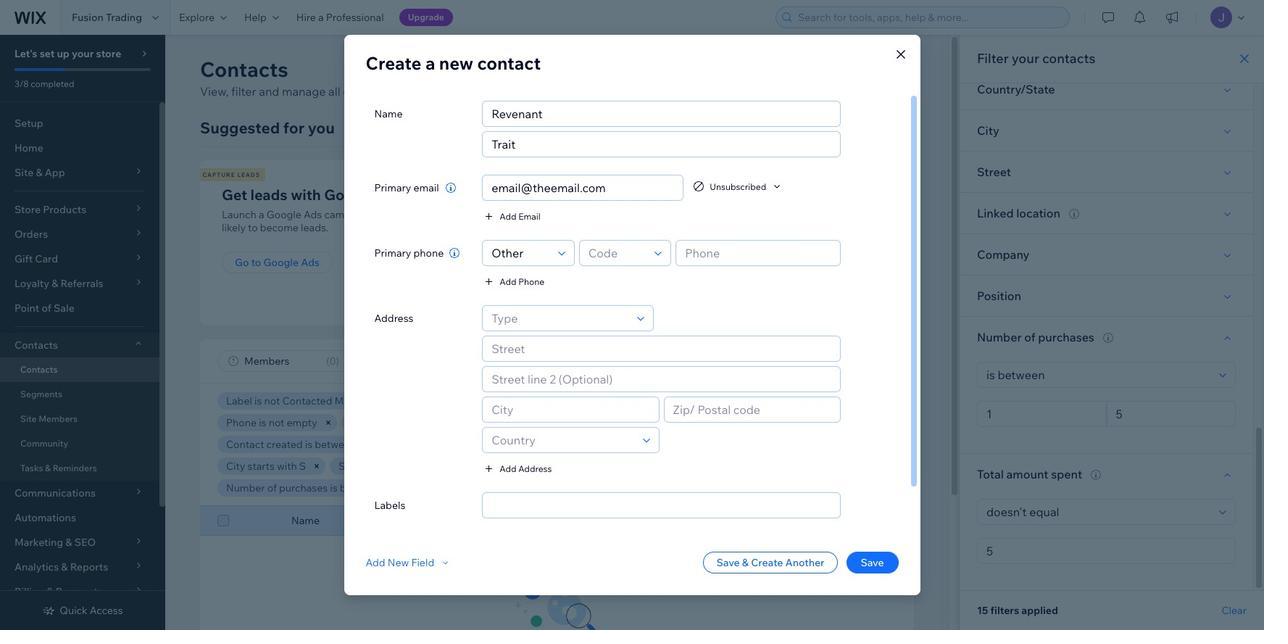 Task type: vqa. For each thing, say whether or not it's contained in the screenshot.
Suggested for you
yes



Task type: locate. For each thing, give the bounding box(es) containing it.
1 vertical spatial &
[[743, 556, 749, 569]]

0 horizontal spatial 5
[[411, 482, 417, 495]]

street down contact created is between dec 22, 2023 and dec 10, 2023
[[339, 460, 368, 473]]

0 vertical spatial primary
[[375, 181, 411, 194]]

with left s on the left of the page
[[277, 460, 297, 473]]

reminders
[[53, 463, 97, 474]]

add up total amount spent is not 5
[[500, 463, 517, 474]]

5
[[411, 482, 417, 495], [571, 482, 577, 495]]

address inside button
[[519, 463, 552, 474]]

1 horizontal spatial 2023
[[478, 438, 502, 451]]

filter
[[978, 50, 1009, 67], [646, 355, 671, 368]]

help
[[244, 11, 267, 24]]

contacts inside "grow your contact list add contacts by importing them via gmail or a csv file."
[[652, 208, 693, 221]]

1 vertical spatial address
[[519, 463, 552, 474]]

0 vertical spatial ads
[[379, 186, 406, 204]]

create for create a new contact
[[366, 52, 422, 74]]

with inside "get leads with google ads launch a google ads campaign to target people likely to become leads."
[[291, 186, 321, 204]]

is down customers
[[424, 416, 432, 429]]

& for reminders
[[45, 463, 51, 474]]

s
[[299, 460, 306, 473]]

add down grow
[[630, 208, 649, 221]]

1 horizontal spatial save
[[861, 556, 885, 569]]

0 horizontal spatial leads.
[[301, 221, 329, 234]]

1 horizontal spatial location
[[1017, 206, 1061, 221]]

1 vertical spatial contact
[[705, 186, 758, 204]]

a inside "get leads with google ads launch a google ads campaign to target people likely to become leads."
[[259, 208, 264, 221]]

leads
[[251, 186, 288, 204]]

None checkbox
[[218, 512, 229, 529]]

of inside contacts view, filter and manage all of your site's customers and leads. learn more
[[343, 84, 354, 99]]

email up member at left
[[457, 395, 483, 408]]

get leads with google ads launch a google ads campaign to target people likely to become leads.
[[222, 186, 450, 234]]

0 vertical spatial location
[[1017, 206, 1061, 221]]

community
[[20, 438, 68, 449]]

None field
[[496, 493, 836, 518]]

save for save
[[861, 556, 885, 569]]

1 vertical spatial between
[[340, 482, 381, 495]]

email down email "field"
[[519, 211, 541, 222]]

your left site's at top
[[357, 84, 381, 99]]

to
[[374, 208, 383, 221], [248, 221, 258, 234], [251, 256, 261, 269]]

1 horizontal spatial dec
[[441, 438, 460, 451]]

empty
[[287, 416, 317, 429], [398, 460, 429, 473]]

& for create
[[743, 556, 749, 569]]

is up starts
[[259, 416, 267, 429]]

Phone field
[[681, 241, 836, 265]]

0 horizontal spatial amount
[[475, 482, 511, 495]]

a left member at left
[[452, 416, 457, 429]]

contacts inside contacts view, filter and manage all of your site's customers and leads. learn more
[[200, 57, 289, 82]]

2 vertical spatial phone
[[588, 514, 618, 527]]

add for add phone
[[500, 276, 517, 287]]

1 vertical spatial type field
[[488, 306, 633, 331]]

& left another
[[743, 556, 749, 569]]

& inside sidebar element
[[45, 463, 51, 474]]

amount for total amount spent
[[1007, 467, 1049, 482]]

1 vertical spatial contacts
[[652, 208, 693, 221]]

by
[[695, 208, 706, 221]]

1 horizontal spatial &
[[743, 556, 749, 569]]

primary for primary phone
[[375, 247, 411, 260]]

0 vertical spatial phone
[[519, 276, 545, 287]]

email left deliverability
[[693, 395, 719, 408]]

dec
[[359, 438, 377, 451], [441, 438, 460, 451]]

your right up
[[72, 47, 94, 60]]

0 horizontal spatial number
[[226, 482, 265, 495]]

2 horizontal spatial phone
[[588, 514, 618, 527]]

add email button
[[482, 210, 541, 223]]

0 horizontal spatial 2023
[[395, 438, 419, 451]]

not up created
[[269, 416, 285, 429]]

1 horizontal spatial 5
[[571, 482, 577, 495]]

me
[[335, 395, 350, 408]]

1 horizontal spatial empty
[[398, 460, 429, 473]]

leads. right become
[[301, 221, 329, 234]]

0 vertical spatial leads.
[[496, 84, 527, 99]]

create inside save & create another button
[[752, 556, 784, 569]]

0 horizontal spatial &
[[45, 463, 51, 474]]

0 vertical spatial street
[[978, 165, 1012, 179]]

1 vertical spatial linked
[[461, 460, 493, 473]]

filter up subscribed
[[646, 355, 671, 368]]

email for email
[[454, 514, 480, 527]]

1 horizontal spatial member
[[847, 514, 887, 527]]

total amount spent
[[978, 467, 1083, 482]]

1 vertical spatial with
[[277, 460, 297, 473]]

home link
[[0, 136, 160, 160]]

0 vertical spatial number
[[978, 330, 1022, 345]]

0 horizontal spatial empty
[[287, 416, 317, 429]]

1 save from the left
[[717, 556, 740, 569]]

0 horizontal spatial dec
[[359, 438, 377, 451]]

select an option field for number of purchases
[[983, 363, 1216, 387]]

contact up "learn"
[[478, 52, 541, 74]]

add left new
[[366, 556, 386, 569]]

field
[[412, 556, 435, 569]]

Type field
[[488, 241, 554, 265], [488, 306, 633, 331]]

2023 right 10,
[[478, 438, 502, 451]]

contacts link
[[0, 358, 160, 382]]

contacts right import
[[678, 256, 721, 269]]

address
[[375, 312, 414, 325], [519, 463, 552, 474], [721, 514, 760, 527]]

Street field
[[488, 337, 836, 361]]

Country field
[[488, 428, 639, 453]]

member
[[350, 416, 390, 429], [847, 514, 887, 527]]

save inside save & create another button
[[717, 556, 740, 569]]

1 type field from the top
[[488, 241, 554, 265]]

number down position
[[978, 330, 1022, 345]]

3/8 completed
[[15, 78, 74, 89]]

1 horizontal spatial name
[[375, 107, 403, 120]]

name
[[375, 107, 403, 120], [292, 514, 320, 527]]

contacts view, filter and manage all of your site's customers and leads. learn more
[[200, 57, 591, 99]]

linked up company
[[978, 206, 1014, 221]]

phone down any
[[588, 514, 618, 527]]

sidebar element
[[0, 35, 165, 630]]

total for total amount spent is not 5
[[449, 482, 473, 495]]

your up by
[[670, 186, 702, 204]]

empty down member status is not a member
[[398, 460, 429, 473]]

0 vertical spatial linked
[[978, 206, 1014, 221]]

amount down the from number field
[[1007, 467, 1049, 482]]

contact up importing
[[705, 186, 758, 204]]

0 vertical spatial clear
[[611, 482, 633, 493]]

contact
[[478, 52, 541, 74], [705, 186, 758, 204]]

upgrade button
[[399, 9, 453, 26]]

name down number of purchases is between 1 and 5
[[292, 514, 320, 527]]

0 vertical spatial contact
[[853, 62, 897, 77]]

the
[[584, 438, 600, 451]]

purchases for number of purchases is between 1 and 5
[[279, 482, 328, 495]]

&
[[45, 463, 51, 474], [743, 556, 749, 569]]

spent down the from number field
[[1052, 467, 1083, 482]]

people
[[417, 208, 450, 221]]

1 horizontal spatial number
[[978, 330, 1022, 345]]

0 horizontal spatial save
[[717, 556, 740, 569]]

ads down "get leads with google ads launch a google ads campaign to target people likely to become leads."
[[301, 256, 320, 269]]

City field
[[488, 397, 655, 422]]

importing
[[709, 208, 755, 221]]

location for linked location
[[1017, 206, 1061, 221]]

0 vertical spatial &
[[45, 463, 51, 474]]

1 horizontal spatial address
[[519, 463, 552, 474]]

1 vertical spatial street
[[339, 460, 368, 473]]

phone down label
[[226, 416, 257, 429]]

select an option field up the enter a value "number field"
[[983, 500, 1216, 524]]

clear for rightmost clear button
[[1223, 604, 1248, 617]]

empty down contacted
[[287, 416, 317, 429]]

another
[[786, 556, 825, 569]]

member for member status is not a member
[[350, 416, 390, 429]]

them
[[758, 208, 783, 221]]

google down leads
[[267, 208, 302, 221]]

unsubscribed
[[710, 181, 767, 192]]

campaign
[[325, 208, 371, 221]]

total
[[978, 467, 1005, 482], [449, 482, 473, 495]]

1 horizontal spatial contact
[[853, 62, 897, 77]]

doesn't
[[536, 460, 571, 473]]

location
[[1017, 206, 1061, 221], [495, 460, 533, 473]]

save inside the "save" button
[[861, 556, 885, 569]]

1 primary from the top
[[375, 181, 411, 194]]

0 horizontal spatial street
[[339, 460, 368, 473]]

status
[[537, 395, 567, 408], [784, 395, 813, 408], [393, 416, 422, 429], [890, 514, 919, 527]]

add down add email button
[[500, 276, 517, 287]]

Street line 2 (Optional) field
[[488, 367, 836, 392]]

0 horizontal spatial clear button
[[601, 479, 644, 497]]

1 horizontal spatial create
[[752, 556, 784, 569]]

customers
[[413, 84, 470, 99]]

2 select an option field from the top
[[983, 500, 1216, 524]]

purchases
[[1039, 330, 1095, 345], [279, 482, 328, 495]]

1 horizontal spatial leads.
[[496, 84, 527, 99]]

Select an option field
[[983, 363, 1216, 387], [983, 500, 1216, 524]]

0 vertical spatial contacts
[[1043, 50, 1096, 67]]

setup link
[[0, 111, 160, 136]]

0 vertical spatial type field
[[488, 241, 554, 265]]

1 vertical spatial leads.
[[301, 221, 329, 234]]

let's
[[15, 47, 37, 60]]

1 vertical spatial member
[[847, 514, 887, 527]]

15 filters applied
[[978, 604, 1059, 617]]

to left target
[[374, 208, 383, 221]]

2 vertical spatial google
[[264, 256, 299, 269]]

1 vertical spatial select an option field
[[983, 500, 1216, 524]]

phone down add email
[[519, 276, 545, 287]]

dec left 10,
[[441, 438, 460, 451]]

grow your contact list add contacts by importing them via gmail or a csv file.
[[630, 186, 848, 234]]

assignee is jacob simon
[[532, 416, 651, 429]]

filter inside button
[[646, 355, 671, 368]]

0 horizontal spatial linked
[[461, 460, 493, 473]]

1 vertical spatial city
[[226, 460, 245, 473]]

create a new contact
[[366, 52, 541, 74]]

status up assignee
[[537, 395, 567, 408]]

2023 right 22,
[[395, 438, 419, 451]]

0 horizontal spatial purchases
[[279, 482, 328, 495]]

between down the me
[[315, 438, 356, 451]]

number down starts
[[226, 482, 265, 495]]

not left member at left
[[434, 416, 450, 429]]

1 vertical spatial contact
[[226, 438, 264, 451]]

street for street
[[978, 165, 1012, 179]]

contacts up the filter
[[200, 57, 289, 82]]

amount for total amount spent is not 5
[[475, 482, 511, 495]]

2 save from the left
[[861, 556, 885, 569]]

add up add phone 'button'
[[500, 211, 517, 222]]

clear inside button
[[611, 482, 633, 493]]

add inside 'button'
[[500, 276, 517, 287]]

is left jacob
[[578, 416, 586, 429]]

0 horizontal spatial city
[[226, 460, 245, 473]]

ads left campaign at the left top of page
[[304, 208, 322, 221]]

linked location
[[978, 206, 1061, 221]]

email down total amount spent is not 5
[[454, 514, 480, 527]]

2 primary from the top
[[375, 247, 411, 260]]

0 vertical spatial member
[[350, 416, 390, 429]]

0 vertical spatial city
[[978, 123, 1000, 138]]

add inside "grow your contact list add contacts by importing them via gmail or a csv file."
[[630, 208, 649, 221]]

not down 22,
[[380, 460, 396, 473]]

street up "linked location"
[[978, 165, 1012, 179]]

segments link
[[0, 382, 160, 407]]

2 horizontal spatial address
[[721, 514, 760, 527]]

0 vertical spatial empty
[[287, 416, 317, 429]]

5 down linked location doesn't equal any of hickory drive in the bottom of the page
[[571, 482, 577, 495]]

address down birthdate in the bottom left of the page
[[519, 463, 552, 474]]

is up s on the left of the page
[[305, 438, 313, 451]]

2023
[[395, 438, 419, 451], [478, 438, 502, 451]]

list
[[198, 160, 1011, 325]]

1 vertical spatial empty
[[398, 460, 429, 473]]

your
[[72, 47, 94, 60], [1012, 50, 1040, 67], [357, 84, 381, 99], [670, 186, 702, 204]]

0 vertical spatial contact
[[478, 52, 541, 74]]

To number field
[[1112, 402, 1232, 426]]

of inside sidebar element
[[42, 302, 51, 315]]

contacts left by
[[652, 208, 693, 221]]

location up company
[[1017, 206, 1061, 221]]

0 vertical spatial with
[[291, 186, 321, 204]]

add phone
[[500, 276, 545, 287]]

tasks
[[20, 463, 43, 474]]

ads up target
[[379, 186, 406, 204]]

2 horizontal spatial create
[[814, 62, 851, 77]]

amount down add address button
[[475, 482, 511, 495]]

0 vertical spatial clear button
[[601, 479, 644, 497]]

2 type field from the top
[[488, 306, 633, 331]]

of
[[343, 84, 354, 99], [42, 302, 51, 315], [1025, 330, 1036, 345], [620, 460, 630, 473], [267, 482, 277, 495]]

your inside contacts view, filter and manage all of your site's customers and leads. learn more
[[357, 84, 381, 99]]

0 horizontal spatial contact
[[226, 438, 264, 451]]

1 horizontal spatial amount
[[1007, 467, 1049, 482]]

linked for linked location
[[978, 206, 1014, 221]]

contacts down point of sale
[[15, 339, 58, 352]]

0 vertical spatial address
[[375, 312, 414, 325]]

member
[[460, 416, 500, 429]]

0 horizontal spatial phone
[[226, 416, 257, 429]]

1 vertical spatial primary
[[375, 247, 411, 260]]

location up total amount spent is not 5
[[495, 460, 533, 473]]

city starts with s
[[226, 460, 306, 473]]

contacts up the "country/state"
[[1043, 50, 1096, 67]]

leads
[[237, 171, 260, 178]]

type field up the add phone
[[488, 241, 554, 265]]

1 horizontal spatial filter
[[978, 50, 1009, 67]]

city down the "country/state"
[[978, 123, 1000, 138]]

contacts inside button
[[678, 256, 721, 269]]

leads. left "learn"
[[496, 84, 527, 99]]

10,
[[462, 438, 476, 451]]

0 horizontal spatial total
[[449, 482, 473, 495]]

0 horizontal spatial name
[[292, 514, 320, 527]]

90
[[621, 438, 634, 451]]

address down primary phone
[[375, 312, 414, 325]]

1 horizontal spatial phone
[[519, 276, 545, 287]]

a right or
[[843, 208, 848, 221]]

member up the "save" button
[[847, 514, 887, 527]]

google down become
[[264, 256, 299, 269]]

is left inactive
[[816, 395, 823, 408]]

0 horizontal spatial spent
[[514, 482, 541, 495]]

get
[[610, 171, 624, 178]]

create inside create contact button
[[814, 62, 851, 77]]

name down site's at top
[[375, 107, 403, 120]]

capture
[[203, 171, 235, 178]]

automations link
[[0, 506, 160, 530]]

primary up target
[[375, 181, 411, 194]]

hickory
[[632, 460, 668, 473]]

purchases for number of purchases
[[1039, 330, 1095, 345]]

google up campaign at the left top of page
[[324, 186, 375, 204]]

between left 1
[[340, 482, 381, 495]]

type field down the add phone
[[488, 306, 633, 331]]

create for create contact
[[814, 62, 851, 77]]

Zip/ Postal code field
[[669, 397, 836, 422]]

unsubscribed button
[[693, 180, 784, 193]]

go
[[235, 256, 249, 269]]

a down leads
[[259, 208, 264, 221]]

of for number of purchases is between 1 and 5
[[267, 482, 277, 495]]

linked location doesn't equal any of hickory drive
[[461, 460, 696, 473]]

1 vertical spatial name
[[292, 514, 320, 527]]

community link
[[0, 432, 160, 456]]

1 horizontal spatial linked
[[978, 206, 1014, 221]]

address up save & create another
[[721, 514, 760, 527]]

member up contact created is between dec 22, 2023 and dec 10, 2023
[[350, 416, 390, 429]]

0 vertical spatial between
[[315, 438, 356, 451]]

& inside button
[[743, 556, 749, 569]]

contacts button
[[0, 333, 160, 358]]

with right leads
[[291, 186, 321, 204]]

site's
[[384, 84, 410, 99]]

not for label is not contacted me and customers
[[264, 395, 280, 408]]

your inside sidebar element
[[72, 47, 94, 60]]

jacob
[[588, 416, 618, 429]]

and right the filter
[[259, 84, 280, 99]]

0 horizontal spatial clear
[[611, 482, 633, 493]]

0 horizontal spatial create
[[366, 52, 422, 74]]

3/8
[[15, 78, 29, 89]]

spent down add address on the bottom left of the page
[[514, 482, 541, 495]]

0 vertical spatial purchases
[[1039, 330, 1095, 345]]

1 vertical spatial purchases
[[279, 482, 328, 495]]

1 horizontal spatial purchases
[[1039, 330, 1095, 345]]

0 vertical spatial filter
[[978, 50, 1009, 67]]

1 vertical spatial filter
[[646, 355, 671, 368]]

email deliverability status is inactive
[[693, 395, 862, 408]]

contacted
[[282, 395, 333, 408]]

5 right 1
[[411, 482, 417, 495]]

to right likely
[[248, 221, 258, 234]]

between
[[315, 438, 356, 451], [340, 482, 381, 495]]

leads. inside contacts view, filter and manage all of your site's customers and leads. learn more
[[496, 84, 527, 99]]

not for street is not empty
[[380, 460, 396, 473]]

save
[[717, 556, 740, 569], [861, 556, 885, 569]]

2 vertical spatial ads
[[301, 256, 320, 269]]

Last name field
[[488, 132, 836, 157]]

add address
[[500, 463, 552, 474]]

select an option field up the from number field
[[983, 363, 1216, 387]]

contacts inside popup button
[[15, 339, 58, 352]]

First name field
[[488, 102, 836, 126]]

launch
[[222, 208, 257, 221]]

1 horizontal spatial city
[[978, 123, 1000, 138]]

email inside button
[[519, 211, 541, 222]]

1 vertical spatial number
[[226, 482, 265, 495]]

email subscriber status is never subscribed
[[457, 395, 660, 408]]

save for save & create another
[[717, 556, 740, 569]]

fusion trading
[[72, 11, 142, 24]]

ads inside go to google ads button
[[301, 256, 320, 269]]

1 horizontal spatial street
[[978, 165, 1012, 179]]

dec left 22,
[[359, 438, 377, 451]]

1 select an option field from the top
[[983, 363, 1216, 387]]

& right tasks
[[45, 463, 51, 474]]

quick access button
[[42, 604, 123, 617]]

0 vertical spatial name
[[375, 107, 403, 120]]

primary left phone
[[375, 247, 411, 260]]

primary
[[375, 181, 411, 194], [375, 247, 411, 260]]

total for total amount spent
[[978, 467, 1005, 482]]

1 vertical spatial clear
[[1223, 604, 1248, 617]]



Task type: describe. For each thing, give the bounding box(es) containing it.
contacts
[[649, 171, 687, 178]]

you
[[308, 118, 335, 137]]

email for email deliverability status is inactive
[[693, 395, 719, 408]]

your up the "country/state"
[[1012, 50, 1040, 67]]

quick
[[60, 604, 88, 617]]

target
[[386, 208, 415, 221]]

15
[[978, 604, 989, 617]]

2 2023 from the left
[[478, 438, 502, 451]]

contact created is between dec 22, 2023 and dec 10, 2023
[[226, 438, 502, 451]]

and down new
[[473, 84, 493, 99]]

0
[[330, 355, 336, 368]]

suggested
[[200, 118, 280, 137]]

is down doesn't
[[543, 482, 551, 495]]

access
[[90, 604, 123, 617]]

linked for linked location doesn't equal any of hickory drive
[[461, 460, 493, 473]]

is down contact created is between dec 22, 2023 and dec 10, 2023
[[370, 460, 378, 473]]

tasks & reminders
[[20, 463, 97, 474]]

to inside button
[[251, 256, 261, 269]]

is right label
[[255, 395, 262, 408]]

save & create another
[[717, 556, 825, 569]]

import contacts button
[[630, 252, 734, 273]]

phone for phone is not empty
[[226, 416, 257, 429]]

Search... field
[[741, 351, 892, 371]]

list
[[761, 186, 782, 204]]

contacts up segments
[[20, 364, 58, 375]]

1 horizontal spatial contacts
[[1043, 50, 1096, 67]]

more
[[563, 84, 591, 99]]

phone is not empty
[[226, 416, 317, 429]]

customers
[[372, 395, 424, 408]]

save button
[[847, 552, 899, 574]]

save & create another button
[[704, 552, 838, 574]]

add for add new field
[[366, 556, 386, 569]]

up
[[57, 47, 70, 60]]

for
[[283, 118, 305, 137]]

equal
[[573, 460, 599, 473]]

list containing get leads with google ads
[[198, 160, 1011, 325]]

Unsaved view field
[[240, 351, 322, 371]]

clear for top clear button
[[611, 482, 633, 493]]

primary phone
[[375, 247, 444, 260]]

automations
[[15, 511, 76, 524]]

learn more button
[[530, 83, 591, 100]]

Enter a value number field
[[983, 539, 1232, 564]]

not for phone is not empty
[[269, 416, 285, 429]]

0 vertical spatial google
[[324, 186, 375, 204]]

filter for filter
[[646, 355, 671, 368]]

1 vertical spatial ads
[[304, 208, 322, 221]]

in
[[573, 438, 582, 451]]

likely
[[222, 221, 246, 234]]

1 2023 from the left
[[395, 438, 419, 451]]

with for google
[[291, 186, 321, 204]]

of for point of sale
[[42, 302, 51, 315]]

1 5 from the left
[[411, 482, 417, 495]]

hire a professional link
[[288, 0, 393, 35]]

member for member status
[[847, 514, 887, 527]]

is left never
[[569, 395, 576, 408]]

simon
[[620, 416, 651, 429]]

status down search... field at the right
[[784, 395, 813, 408]]

contact inside "grow your contact list add contacts by importing them via gmail or a csv file."
[[705, 186, 758, 204]]

spent for total amount spent is not 5
[[514, 482, 541, 495]]

1 vertical spatial google
[[267, 208, 302, 221]]

filter button
[[620, 350, 684, 372]]

1 horizontal spatial clear button
[[1223, 604, 1248, 617]]

create contact
[[814, 62, 897, 77]]

contact inside button
[[853, 62, 897, 77]]

point of sale
[[15, 302, 75, 315]]

and down member status is not a member
[[421, 438, 439, 451]]

manage
[[282, 84, 326, 99]]

add for add email
[[500, 211, 517, 222]]

1 dec from the left
[[359, 438, 377, 451]]

a inside "grow your contact list add contacts by importing them via gmail or a csv file."
[[843, 208, 848, 221]]

subscribed
[[607, 395, 660, 408]]

primary for primary email
[[375, 181, 411, 194]]

csv
[[630, 221, 650, 234]]

new
[[439, 52, 474, 74]]

point
[[15, 302, 39, 315]]

all
[[329, 84, 341, 99]]

go to google ads
[[235, 256, 320, 269]]

position
[[978, 289, 1022, 303]]

add for add address
[[500, 463, 517, 474]]

via
[[785, 208, 798, 221]]

phone for phone
[[588, 514, 618, 527]]

new
[[388, 556, 409, 569]]

or
[[831, 208, 841, 221]]

a right the hire
[[318, 11, 324, 24]]

google inside button
[[264, 256, 299, 269]]

import contacts
[[643, 256, 721, 269]]

phone
[[414, 247, 444, 260]]

get more contacts
[[610, 171, 687, 178]]

(
[[326, 355, 330, 368]]

subscriber
[[485, 395, 535, 408]]

filter for filter your contacts
[[978, 50, 1009, 67]]

2 vertical spatial address
[[721, 514, 760, 527]]

capture leads
[[203, 171, 260, 178]]

of for number of purchases
[[1025, 330, 1036, 345]]

location for linked location doesn't equal any of hickory drive
[[495, 460, 533, 473]]

2 dec from the left
[[441, 438, 460, 451]]

2 5 from the left
[[571, 482, 577, 495]]

set
[[40, 47, 55, 60]]

professional
[[326, 11, 384, 24]]

street for street is not empty
[[339, 460, 368, 473]]

number for number of purchases
[[978, 330, 1022, 345]]

site
[[20, 413, 37, 424]]

label
[[226, 395, 252, 408]]

status up the "save" button
[[890, 514, 919, 527]]

created
[[267, 438, 303, 451]]

birthdate
[[527, 438, 571, 451]]

empty for street is not empty
[[398, 460, 429, 473]]

site members
[[20, 413, 78, 424]]

inactive
[[825, 395, 862, 408]]

From number field
[[983, 402, 1102, 426]]

email for email subscriber status is never subscribed
[[457, 395, 483, 408]]

a left new
[[426, 52, 436, 74]]

never
[[579, 395, 605, 408]]

number for number of purchases is between 1 and 5
[[226, 482, 265, 495]]

spent for total amount spent
[[1052, 467, 1083, 482]]

0 horizontal spatial address
[[375, 312, 414, 325]]

add address button
[[482, 462, 552, 475]]

status down customers
[[393, 416, 422, 429]]

country/state
[[978, 82, 1056, 96]]

with for s
[[277, 460, 297, 473]]

store
[[96, 47, 121, 60]]

city for city
[[978, 123, 1000, 138]]

email
[[414, 181, 439, 194]]

leads. inside "get leads with google ads launch a google ads campaign to target people likely to become leads."
[[301, 221, 329, 234]]

phone inside 'button'
[[519, 276, 545, 287]]

( 0 )
[[326, 355, 339, 368]]

assignee
[[532, 416, 576, 429]]

is left 1
[[330, 482, 338, 495]]

not down doesn't
[[553, 482, 569, 495]]

filter your contacts
[[978, 50, 1096, 67]]

street is not empty
[[339, 460, 429, 473]]

Code field
[[584, 241, 651, 265]]

empty for phone is not empty
[[287, 416, 317, 429]]

view,
[[200, 84, 229, 99]]

deliverability
[[721, 395, 782, 408]]

Email field
[[488, 176, 679, 200]]

your inside "grow your contact list add contacts by importing them via gmail or a csv file."
[[670, 186, 702, 204]]

total amount spent is not 5
[[449, 482, 577, 495]]

hire a professional
[[297, 11, 384, 24]]

members
[[39, 413, 78, 424]]

city for city starts with s
[[226, 460, 245, 473]]

and right the me
[[352, 395, 370, 408]]

member status
[[847, 514, 919, 527]]

help button
[[236, 0, 288, 35]]

Search for tools, apps, help & more... field
[[794, 7, 1066, 28]]

last
[[602, 438, 619, 451]]

suggested for you
[[200, 118, 335, 137]]

and right 1
[[391, 482, 409, 495]]

select an option field for total amount spent
[[983, 500, 1216, 524]]

member status is not a member
[[350, 416, 500, 429]]



